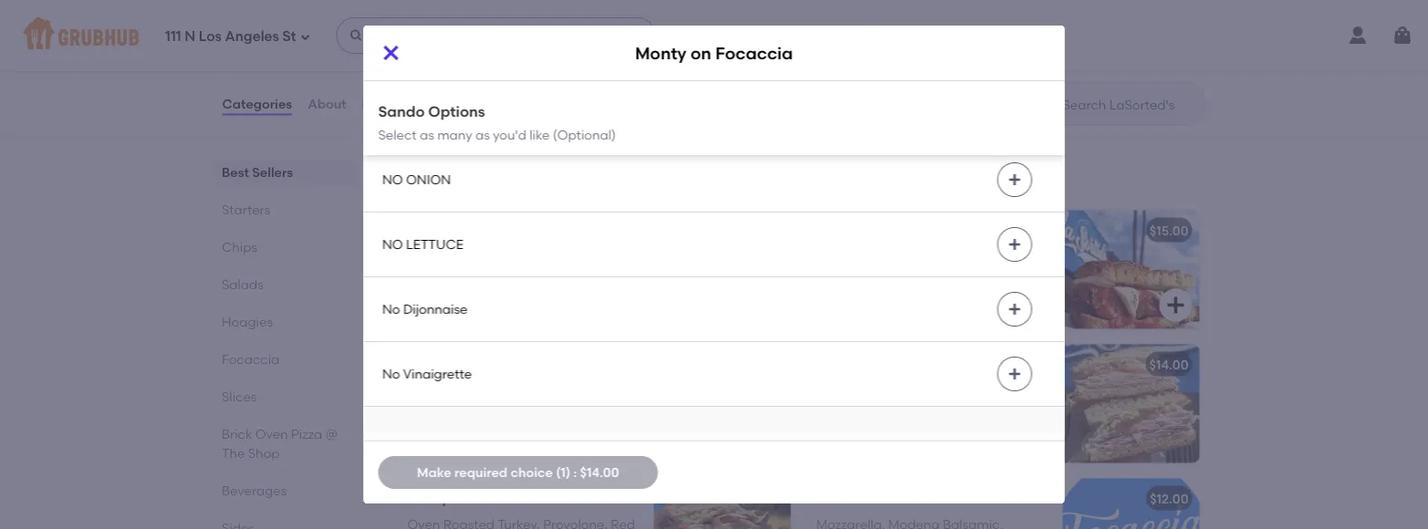 Task type: vqa. For each thing, say whether or not it's contained in the screenshot.
$18.70 to the bottom
no



Task type: describe. For each thing, give the bounding box(es) containing it.
slices tab
[[221, 387, 349, 406]]

(meatball
[[899, 223, 960, 238]]

(1)
[[556, 465, 571, 480]]

olive
[[513, 86, 544, 102]]

no for no lettuce
[[382, 237, 403, 253]]

burrata,
[[481, 248, 532, 264]]

1 as from the left
[[420, 127, 434, 142]]

mozzarella,
[[444, 49, 513, 65]]

sando options select as many as you'd like (optional)
[[378, 103, 616, 142]]

modena
[[408, 68, 459, 83]]

angeles
[[225, 28, 279, 45]]

focaccia tab
[[221, 350, 349, 369]]

make
[[417, 465, 451, 480]]

turkey,
[[816, 383, 859, 398]]

finocchio
[[862, 383, 922, 398]]

on right the monty
[[691, 43, 712, 63]]

turkey on focaccia image
[[654, 479, 791, 529]]

beverages
[[221, 483, 286, 498]]

the foul ball (meatball sando on focaccia) image
[[1063, 210, 1200, 329]]

salt
[[408, 105, 431, 121]]

best
[[221, 164, 249, 180]]

turkey
[[408, 491, 448, 506]]

no onion
[[382, 172, 450, 188]]

foul
[[843, 223, 869, 238]]

vinaigrette
[[403, 367, 471, 382]]

beverages tab
[[221, 481, 349, 500]]

house
[[525, 68, 564, 83]]

mortadella, burrata, and pistachio cream.
[[408, 248, 620, 282]]

svg image for no lettuce
[[1007, 238, 1022, 252]]

select
[[378, 127, 417, 142]]

pistachio
[[563, 248, 620, 264]]

sando inside sando options select as many as you'd like (optional)
[[378, 103, 425, 120]]

reviews button
[[361, 71, 414, 137]]

111
[[165, 28, 181, 45]]

no dijonnaise
[[382, 302, 467, 317]]

many
[[437, 127, 472, 142]]

law
[[466, 357, 492, 372]]

fresh
[[408, 49, 441, 65]]

$15.00
[[1150, 223, 1189, 238]]

dijonnaise
[[403, 302, 467, 317]]

onion
[[406, 172, 450, 188]]

focaccia inside tab
[[221, 351, 279, 367]]

no for no vinaigrette
[[382, 367, 400, 382]]

monty on focaccia
[[635, 43, 793, 63]]

no cheese
[[382, 43, 455, 58]]

pepper
[[447, 105, 492, 121]]

salami
[[925, 383, 968, 398]]

mortadella,
[[408, 248, 478, 264]]

los
[[199, 28, 222, 45]]

111 n los angeles st
[[165, 28, 296, 45]]

no for no onion
[[382, 172, 403, 188]]

choice
[[511, 465, 553, 480]]

monty
[[635, 43, 687, 63]]

salads
[[221, 277, 263, 292]]

svg image inside main navigation navigation
[[300, 31, 311, 42]]

slices
[[221, 389, 256, 404]]

no for no dijonnaise
[[382, 302, 400, 317]]

pesto caprese hoagie image
[[654, 11, 791, 130]]

n
[[185, 28, 195, 45]]

best sellers
[[221, 164, 293, 180]]

no lettuce
[[382, 237, 463, 253]]

tomato
[[406, 107, 461, 123]]

:
[[574, 465, 577, 480]]

categories
[[222, 96, 292, 112]]

hoagies tab
[[221, 312, 349, 331]]

@
[[325, 426, 337, 442]]

cheese
[[406, 43, 455, 58]]

svg image for no onion
[[1007, 173, 1022, 187]]

our
[[408, 383, 431, 398]]

caprese
[[816, 491, 876, 506]]

tomato,
[[556, 49, 607, 65]]

father in law
[[408, 357, 492, 372]]

no tomato
[[382, 107, 461, 123]]



Task type: locate. For each thing, give the bounding box(es) containing it.
salads tab
[[221, 275, 349, 294]]

1 vertical spatial pesto
[[408, 86, 442, 102]]

the left the foul
[[816, 223, 840, 238]]

2 no from the top
[[382, 107, 403, 123]]

sando up select
[[378, 103, 425, 120]]

lettuce
[[406, 237, 463, 253]]

1 pesto from the top
[[408, 24, 443, 39]]

0 vertical spatial sando
[[378, 103, 425, 120]]

1 vertical spatial sando
[[963, 223, 1003, 238]]

focaccia)
[[1025, 223, 1089, 238]]

pesto up cheese
[[408, 24, 443, 39]]

no for no cheese
[[382, 43, 403, 58]]

0 horizontal spatial as
[[420, 127, 434, 142]]

0 vertical spatial $14.00
[[1150, 357, 1189, 372]]

no vinaigrette
[[382, 367, 471, 382]]

0 vertical spatial $12.00
[[741, 24, 780, 39]]

svg image for no vinaigrette
[[1007, 367, 1022, 382]]

options
[[428, 103, 485, 120]]

no left fresh
[[382, 43, 403, 58]]

2 horizontal spatial $14.00
[[1150, 357, 1189, 372]]

about
[[308, 96, 346, 112]]

turkey, finocchio salami + the works
[[816, 383, 1005, 417]]

as down pepper
[[475, 127, 490, 142]]

$12.00 for caprese
[[1150, 491, 1189, 506]]

turkey on focaccia
[[408, 491, 529, 506]]

1 horizontal spatial sando
[[963, 223, 1003, 238]]

2 as from the left
[[475, 127, 490, 142]]

0 horizontal spatial $14.00
[[580, 465, 619, 480]]

focaccia!
[[408, 401, 469, 417]]

no
[[382, 302, 400, 317], [382, 367, 400, 382]]

2 horizontal spatial the
[[981, 383, 1005, 398]]

mortadella
[[408, 223, 477, 238]]

0 horizontal spatial the
[[221, 445, 245, 461]]

pesto up salt
[[408, 86, 442, 102]]

svg image
[[1392, 25, 1414, 47], [349, 28, 364, 43], [1165, 294, 1187, 316], [1007, 302, 1022, 317]]

the
[[816, 223, 840, 238], [981, 383, 1005, 398], [221, 445, 245, 461]]

pesto caprese hoagie
[[408, 24, 548, 39]]

Search LaSorted's search field
[[1061, 96, 1201, 113]]

tab
[[221, 518, 349, 529]]

0 vertical spatial pesto
[[408, 24, 443, 39]]

sellers
[[252, 164, 293, 180]]

monty on focaccia image
[[1063, 344, 1200, 463]]

genovese,
[[445, 86, 510, 102]]

in
[[452, 357, 463, 372]]

4 no from the top
[[382, 237, 403, 253]]

svg image
[[300, 31, 311, 42], [380, 42, 402, 64], [1007, 173, 1022, 187], [1007, 238, 1022, 252], [1007, 367, 1022, 382]]

chips tab
[[221, 237, 349, 256]]

mortadella focaccia
[[408, 223, 538, 238]]

ball
[[872, 223, 896, 238]]

(optional)
[[553, 127, 616, 142]]

0 vertical spatial no
[[382, 302, 400, 317]]

$14.00 for monty on focaccia image
[[1150, 357, 1189, 372]]

the down brick
[[221, 445, 245, 461]]

1 vertical spatial no
[[382, 367, 400, 382]]

no
[[382, 43, 403, 58], [382, 107, 403, 123], [382, 172, 403, 188], [382, 237, 403, 253]]

reviews
[[362, 96, 413, 112]]

sliced
[[516, 49, 553, 65]]

the foul ball (meatball sando on focaccia)
[[816, 223, 1089, 238]]

father
[[408, 357, 449, 372]]

2 no from the top
[[382, 367, 400, 382]]

shop
[[248, 445, 279, 461]]

mortadella focaccia image
[[654, 210, 791, 329]]

works
[[816, 401, 854, 417]]

1 no from the top
[[382, 43, 403, 58]]

oil,
[[547, 86, 567, 102]]

on left focaccia)
[[1006, 223, 1022, 238]]

2 vertical spatial the
[[221, 445, 245, 461]]

and
[[535, 248, 559, 264]]

on
[[691, 43, 712, 63], [1006, 223, 1022, 238], [589, 383, 605, 398], [451, 491, 467, 506]]

the right +
[[981, 383, 1005, 398]]

chips
[[221, 239, 257, 255]]

on right but
[[589, 383, 605, 398]]

pesto
[[408, 24, 443, 39], [408, 86, 442, 102]]

&
[[434, 105, 444, 121]]

1 vertical spatial $14.00
[[580, 465, 619, 480]]

starters tab
[[221, 200, 349, 219]]

0 horizontal spatial $12.00
[[741, 24, 780, 39]]

+
[[971, 383, 979, 398]]

required
[[454, 465, 508, 480]]

$14.00 for turkey on focaccia image
[[741, 491, 780, 506]]

1 horizontal spatial as
[[475, 127, 490, 142]]

$12.00
[[741, 24, 780, 39], [1150, 491, 1189, 506]]

best sellers tab
[[221, 162, 349, 182]]

1 horizontal spatial $12.00
[[1150, 491, 1189, 506]]

the inside 'turkey, finocchio salami + the works'
[[981, 383, 1005, 398]]

focaccia
[[716, 43, 793, 63], [393, 167, 483, 191], [480, 223, 538, 238], [221, 351, 279, 367], [470, 491, 529, 506]]

caprese
[[446, 24, 499, 39]]

on inside our stepfather sandwich but on focaccia!
[[589, 383, 605, 398]]

no left dijonnaise
[[382, 302, 400, 317]]

2 vertical spatial $14.00
[[741, 491, 780, 506]]

the for turkey, finocchio salami + the works
[[981, 383, 1005, 398]]

stepfather
[[434, 383, 500, 398]]

no for no tomato
[[382, 107, 403, 123]]

no left lettuce
[[382, 237, 403, 253]]

no left onion
[[382, 172, 403, 188]]

as down no tomato
[[420, 127, 434, 142]]

0 horizontal spatial sando
[[378, 103, 425, 120]]

on right turkey
[[451, 491, 467, 506]]

1 horizontal spatial $14.00
[[741, 491, 780, 506]]

our stepfather sandwich but on focaccia!
[[408, 383, 605, 417]]

oven
[[255, 426, 288, 442]]

but
[[565, 383, 586, 398]]

cream.
[[408, 267, 451, 282]]

$12.00 for pesto caprese hoagie
[[741, 24, 780, 39]]

as
[[420, 127, 434, 142], [475, 127, 490, 142]]

the inside brick oven pizza @ the shop
[[221, 445, 245, 461]]

hoagie
[[502, 24, 548, 39]]

about button
[[307, 71, 347, 137]]

maldon
[[570, 86, 617, 102]]

hoagies
[[221, 314, 272, 329]]

sandwich
[[503, 383, 562, 398]]

fresh mozzarella, sliced tomato, modena balsamic, house made pesto genovese, olive oil, maldon salt & pepper
[[408, 49, 617, 121]]

like
[[530, 127, 550, 142]]

starters
[[221, 202, 270, 217]]

sando right (meatball
[[963, 223, 1003, 238]]

1 horizontal spatial the
[[816, 223, 840, 238]]

2 pesto from the top
[[408, 86, 442, 102]]

1 vertical spatial $12.00
[[1150, 491, 1189, 506]]

caprese image
[[1063, 479, 1200, 529]]

brick oven pizza @ the shop tab
[[221, 424, 349, 463]]

make required choice (1) : $14.00
[[417, 465, 619, 480]]

brick
[[221, 426, 252, 442]]

made
[[567, 68, 604, 83]]

main navigation navigation
[[0, 0, 1428, 71]]

0 vertical spatial the
[[816, 223, 840, 238]]

father in law image
[[654, 344, 791, 463]]

3 no from the top
[[382, 172, 403, 188]]

categories button
[[221, 71, 293, 137]]

brick oven pizza @ the shop
[[221, 426, 337, 461]]

1 vertical spatial the
[[981, 383, 1005, 398]]

sando
[[378, 103, 425, 120], [963, 223, 1003, 238]]

1 no from the top
[[382, 302, 400, 317]]

balsamic,
[[462, 68, 522, 83]]

no left the father
[[382, 367, 400, 382]]

you'd
[[493, 127, 527, 142]]

the for brick oven pizza @ the shop
[[221, 445, 245, 461]]

no up select
[[382, 107, 403, 123]]

st
[[282, 28, 296, 45]]

pizza
[[291, 426, 322, 442]]

pesto inside fresh mozzarella, sliced tomato, modena balsamic, house made pesto genovese, olive oil, maldon salt & pepper
[[408, 86, 442, 102]]



